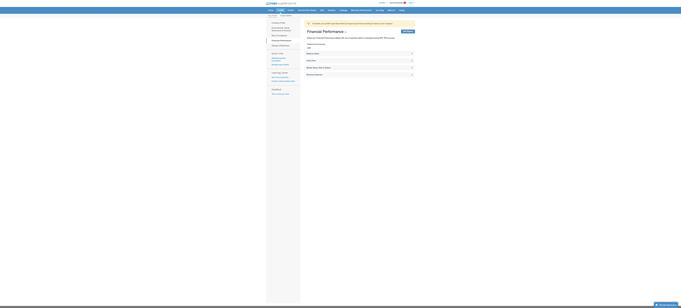Task type: vqa. For each thing, say whether or not it's contained in the screenshot.
Sourcing link
yes



Task type: describe. For each thing, give the bounding box(es) containing it.
sourcing link
[[499, 11, 514, 16]]

business performance
[[468, 12, 496, 15]]

manage payment information link
[[362, 76, 381, 82]]

customers
[[465, 49, 477, 52]]

sheets
[[414, 12, 422, 15]]

service/time sheets link
[[395, 11, 424, 16]]

links
[[371, 69, 378, 73]]

during
[[499, 49, 505, 52]]

orders link
[[381, 11, 394, 16]]

share your financial performance details with your customers which is requested during rfp, rfq process
[[410, 49, 526, 52]]

ons
[[523, 12, 527, 15]]

coupa
[[374, 19, 381, 22]]

information
[[362, 79, 374, 82]]

sheet
[[419, 70, 426, 73]]

orders
[[384, 12, 392, 15]]

2 your from the left
[[460, 49, 465, 52]]

&
[[376, 39, 378, 42]]

balance sheet
[[409, 70, 426, 73]]

balance sheet heading
[[406, 68, 553, 75]]

rfp,
[[506, 49, 511, 52]]

invoices link
[[435, 11, 450, 16]]

rfq
[[512, 49, 517, 52]]

business performance link
[[466, 11, 498, 16]]

balance
[[409, 70, 418, 73]]

1 your from the left
[[417, 49, 421, 52]]

details
[[447, 49, 454, 52]]

0 vertical spatial performance
[[480, 12, 496, 15]]

coupa supplier portal image
[[352, 1, 397, 9]]

service/time sheets
[[397, 12, 422, 15]]

home
[[358, 12, 365, 15]]

usd
[[410, 62, 415, 65]]

environmental, social, governance & diversity
[[362, 36, 388, 42]]

profile link
[[368, 11, 381, 16]]

preferred currencies
[[410, 58, 434, 60]]

profile inside profile link
[[370, 12, 378, 15]]

balance sheet button
[[406, 68, 553, 75]]

profile inside your profile link
[[363, 19, 369, 22]]

process
[[518, 49, 526, 52]]

invoices
[[438, 12, 447, 15]]



Task type: locate. For each thing, give the bounding box(es) containing it.
which
[[478, 49, 484, 52]]

business
[[468, 12, 479, 15]]

catalogs
[[453, 12, 463, 15]]

setup link
[[530, 11, 542, 16]]

coupa verified
[[374, 19, 389, 22]]

profile up coupa
[[370, 12, 378, 15]]

0 horizontal spatial performance
[[433, 49, 447, 52]]

your right share
[[417, 49, 421, 52]]

verified
[[381, 19, 389, 22]]

profile
[[370, 12, 378, 15], [363, 19, 369, 22]]

with
[[455, 49, 459, 52]]

1 horizontal spatial performance
[[480, 12, 496, 15]]

asn
[[427, 12, 432, 15]]

requested
[[487, 49, 498, 52]]

service/time
[[397, 12, 413, 15]]

profile right your
[[363, 19, 369, 22]]

home link
[[355, 11, 367, 16]]

your right with
[[460, 49, 465, 52]]

payment
[[372, 76, 381, 79]]

1 vertical spatial profile
[[363, 19, 369, 22]]

environmental,
[[362, 36, 379, 38]]

1 vertical spatial performance
[[433, 49, 447, 52]]

your
[[417, 49, 421, 52], [460, 49, 465, 52]]

add-ons
[[517, 12, 527, 15]]

governance
[[362, 39, 376, 42]]

quick links
[[362, 69, 378, 73]]

is
[[485, 49, 486, 52]]

your profile
[[358, 19, 369, 22]]

navigation
[[504, 1, 553, 7]]

0 horizontal spatial your
[[417, 49, 421, 52]]

diversity
[[379, 39, 388, 42]]

preferred
[[410, 58, 420, 60]]

financial
[[422, 49, 432, 52]]

manage
[[362, 76, 371, 79]]

sourcing
[[501, 12, 512, 15]]

social,
[[379, 36, 387, 38]]

add-
[[517, 12, 523, 15]]

0 vertical spatial profile
[[370, 12, 378, 15]]

coupa verified link
[[374, 19, 389, 23]]

performance
[[480, 12, 496, 15], [433, 49, 447, 52]]

environmental, social, governance & diversity link
[[355, 34, 401, 44]]

1 horizontal spatial profile
[[370, 12, 378, 15]]

alert
[[406, 27, 553, 36]]

performance right business on the right top of page
[[480, 12, 496, 15]]

setup
[[532, 12, 539, 15]]

asn link
[[425, 11, 435, 16]]

catalogs link
[[450, 11, 465, 16]]

quick
[[362, 69, 370, 73]]

heading
[[406, 77, 553, 84]]

your
[[358, 19, 362, 22]]

manage payment information
[[362, 76, 381, 82]]

performance left details
[[433, 49, 447, 52]]

your profile link
[[357, 19, 369, 23]]

add-ons link
[[515, 11, 529, 16]]

0 horizontal spatial profile
[[363, 19, 369, 22]]

currencies
[[421, 58, 434, 60]]

1 horizontal spatial your
[[460, 49, 465, 52]]

share
[[410, 49, 416, 52]]



